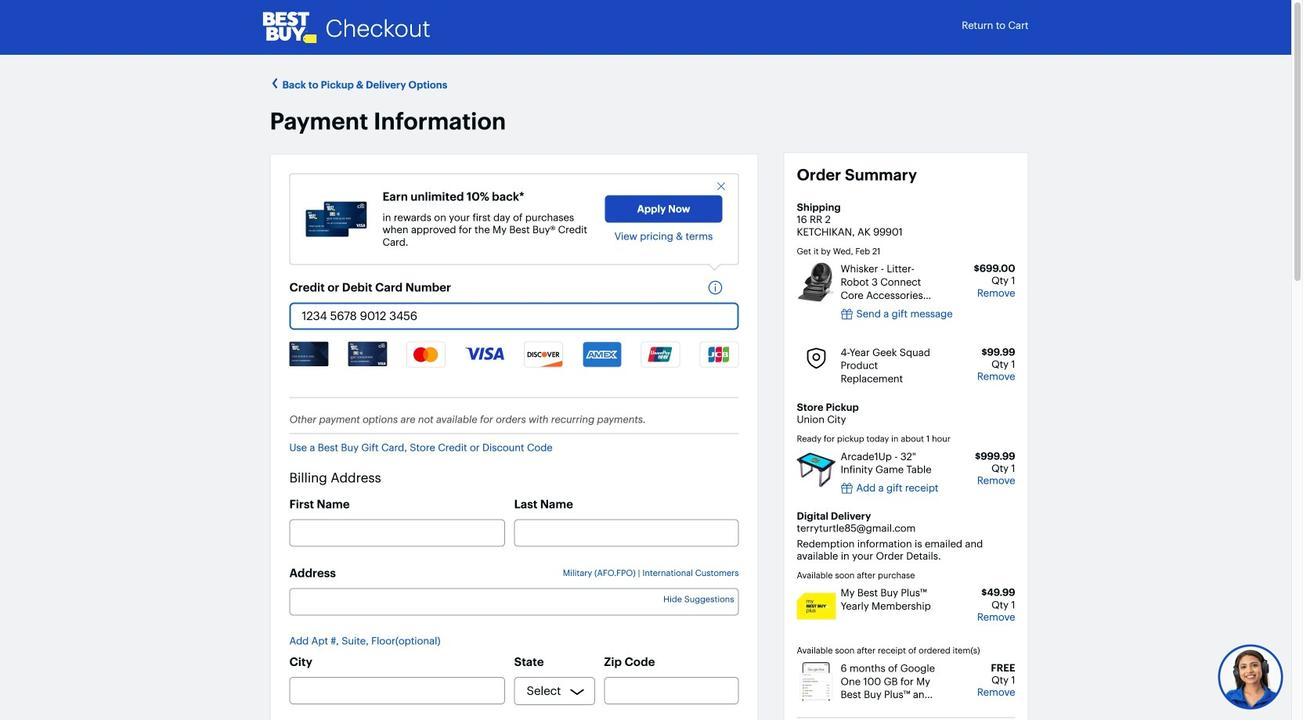 Task type: describe. For each thing, give the bounding box(es) containing it.
2 my best buy card image from the left
[[348, 342, 387, 367]]

best buy help human beacon image
[[1218, 645, 1285, 711]]

my best buy credit card image
[[306, 202, 367, 237]]

visa image
[[466, 342, 505, 362]]

jcb image
[[700, 342, 739, 368]]

close image
[[716, 181, 728, 192]]



Task type: locate. For each thing, give the bounding box(es) containing it.
amex image
[[583, 342, 622, 368]]

information image
[[708, 280, 732, 296]]

union pay image
[[642, 342, 681, 368]]

None field
[[290, 589, 739, 616]]

list
[[290, 342, 739, 382]]

mastercard image
[[407, 342, 446, 368]]

my best buy card image
[[290, 342, 329, 367], [348, 342, 387, 367]]

None text field
[[290, 303, 739, 330], [290, 520, 505, 547], [514, 520, 739, 547], [604, 678, 739, 705], [290, 303, 739, 330], [290, 520, 505, 547], [514, 520, 739, 547], [604, 678, 739, 705]]

1 horizontal spatial my best buy card image
[[348, 342, 387, 367]]

None text field
[[290, 678, 505, 705]]

0 horizontal spatial my best buy card image
[[290, 342, 329, 367]]

discover image
[[524, 342, 563, 368]]

1 my best buy card image from the left
[[290, 342, 329, 367]]



Task type: vqa. For each thing, say whether or not it's contained in the screenshot.
Information Icon
yes



